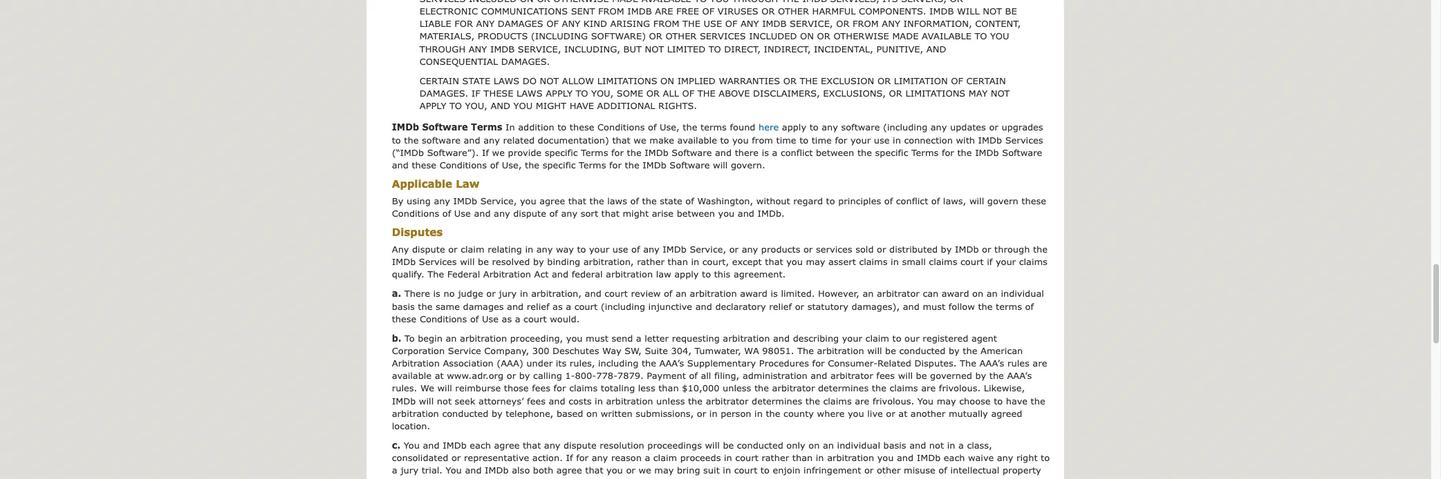 Task type: vqa. For each thing, say whether or not it's contained in the screenshot.
top group
no



Task type: locate. For each thing, give the bounding box(es) containing it.
available up rules.
[[392, 371, 432, 381]]

same
[[436, 301, 460, 312]]

2 horizontal spatial the
[[960, 358, 977, 369]]

1 horizontal spatial is
[[762, 147, 769, 158]]

for inside you and imdb each agree that any dispute resolution proceedings will be conducted only on an individual basis and not in a class, consolidated or representative action. if for any reason a claim proceeds in court rather than in arbitration you and imdb each waive any right to a jury trial. you and imdb also both agree that you or we may bring suit in court to enjoin infringement or other misuse of intellectual property rights.
[[576, 453, 589, 464]]

0 horizontal spatial conflict
[[781, 147, 813, 158]]

of
[[951, 75, 963, 86], [682, 88, 694, 98]]

not
[[540, 75, 559, 86], [991, 88, 1010, 98]]

0 vertical spatial limitations
[[597, 75, 657, 86]]

(including
[[883, 122, 928, 132], [601, 301, 645, 312]]

you
[[514, 100, 533, 111]]

jury up damages
[[499, 288, 517, 299]]

to down court,
[[702, 269, 711, 280]]

way
[[556, 244, 574, 255]]

your inside to begin an arbitration proceeding, you must send a letter requesting arbitration and describing your claim to our registered agent corporation service company, 300 deschutes way sw, suite 304, tumwater, wa 98051. the arbitration will be conducted by the american arbitration association (aaa) under its rules, including the aaa's supplementary procedures for consumer-related disputes. the aaa's rules are available at www.adr.org or by calling 1-800-778-7879. payment of all filing, administration and arbitrator fees will be governed by the aaa's rules. we will reimburse those fees for claims totaling less than $10,000 unless the arbitrator determines the claims are frivolous. likewise, imdb will not seek attorneys' fees and costs in arbitration unless the arbitrator determines the claims are frivolous. you may choose to have the arbitration conducted by telephone, based on written submissions, or in person in the county where you live or at another mutually agreed location.
[[842, 333, 862, 344]]

you, up "have"
[[591, 88, 614, 98]]

claim inside disputes any dispute or claim relating in any way to your use of  any imdb service, or any products or services sold or distributed by imdb or through the imdb services will be resolved by binding arbitration, rather than in court, except that you may assert claims in small claims court if your claims qualify. the federal arbitration act and federal arbitration law apply to this agreement.
[[461, 244, 485, 255]]

in up the resolved
[[525, 244, 533, 255]]

1 horizontal spatial conducted
[[737, 440, 783, 451]]

if inside apply to any software (including any updates or upgrades to the software and any related documentation) that we make available to you from time to time for your use in connection with imdb services ("imdb software").  if we provide specific terms for the imdb software and there is a conflict between the specific terms for the imdb software and these conditions of use, the specific terms for the imdb software will govern.
[[482, 147, 489, 158]]

services inside disputes any dispute or claim relating in any way to your use of  any imdb service, or any products or services sold or distributed by imdb or through the imdb services will be resolved by binding arbitration, rather than in court, except that you may assert claims in small claims court if your claims qualify. the federal arbitration act and federal arbitration law apply to this agreement.
[[419, 257, 457, 267]]

these up to
[[392, 314, 417, 324]]

letter
[[645, 333, 669, 344]]

0 horizontal spatial claim
[[461, 244, 485, 255]]

its
[[556, 358, 567, 369]]

a inside to begin an arbitration proceeding, you must send a letter requesting arbitration and describing your claim to our registered agent corporation service company, 300 deschutes way sw, suite 304, tumwater, wa 98051. the arbitration will be conducted by the american arbitration association (aaa) under its rules, including the aaa's supplementary procedures for consumer-related disputes. the aaa's rules are available at www.adr.org or by calling 1-800-778-7879. payment of all filing, administration and arbitrator fees will be governed by the aaa's rules. we will reimburse those fees for claims totaling less than $10,000 unless the arbitrator determines the claims are frivolous. likewise, imdb will not seek attorneys' fees and costs in arbitration unless the arbitrator determines the claims are frivolous. you may choose to have the arbitration conducted by telephone, based on written submissions, or in person in the county where you live or at another mutually agreed location.
[[636, 333, 642, 344]]

the inside disputes any dispute or claim relating in any way to your use of  any imdb service, or any products or services sold or distributed by imdb or through the imdb services will be resolved by binding arbitration, rather than in court, except that you may assert claims in small claims court if your claims qualify. the federal arbitration act and federal arbitration law apply to this agreement.
[[428, 269, 444, 280]]

1 vertical spatial services
[[419, 257, 457, 267]]

county
[[784, 408, 814, 419]]

an up infringement
[[823, 440, 834, 451]]

1 vertical spatial of
[[682, 88, 694, 98]]

1 relief from the left
[[527, 301, 549, 312]]

fees up telephone,
[[527, 396, 546, 407]]

1 vertical spatial as
[[502, 314, 512, 324]]

conducted
[[899, 346, 946, 356], [442, 408, 489, 419], [737, 440, 783, 451]]

arbitration, inside there is no judge or jury in arbitration, and court review of an arbitration award is limited. however, an arbitrator can award on an individual basis the same damages and relief as a court (including injunctive and declaratory relief or statutory damages), and must follow the terms of these conditions of use as a court would.
[[531, 288, 582, 299]]

0 vertical spatial not
[[437, 396, 452, 407]]

1 horizontal spatial jury
[[499, 288, 517, 299]]

0 horizontal spatial limitations
[[597, 75, 657, 86]]

be down "disputes."
[[916, 371, 927, 381]]

than down payment
[[659, 383, 679, 394]]

0 vertical spatial must
[[923, 301, 946, 312]]

an
[[676, 288, 687, 299], [863, 288, 874, 299], [987, 288, 998, 299], [446, 333, 457, 344], [823, 440, 834, 451]]

than inside disputes any dispute or claim relating in any way to your use of  any imdb service, or any products or services sold or distributed by imdb or through the imdb services will be resolved by binding arbitration, rather than in court, except that you may assert claims in small claims court if your claims qualify. the federal arbitration act and federal arbitration law apply to this agreement.
[[668, 257, 688, 267]]

basis down a.
[[392, 301, 415, 312]]

1 vertical spatial fees
[[532, 383, 550, 394]]

to right regard
[[826, 195, 835, 206]]

in down the resolved
[[520, 288, 528, 299]]

of right the limitation
[[951, 75, 963, 86]]

2 vertical spatial claim
[[653, 453, 677, 464]]

you inside disputes any dispute or claim relating in any way to your use of  any imdb service, or any products or services sold or distributed by imdb or through the imdb services will be resolved by binding arbitration, rather than in court, except that you may assert claims in small claims court if your claims qualify. the federal arbitration act and federal arbitration law apply to this agreement.
[[786, 257, 803, 267]]

0 vertical spatial frivolous.
[[939, 383, 981, 394]]

state
[[462, 75, 490, 86]]

304,
[[671, 346, 692, 356]]

company,
[[484, 346, 529, 356]]

use down 'might'
[[613, 244, 628, 255]]

1 vertical spatial basis
[[884, 440, 906, 451]]

no
[[444, 288, 455, 299]]

of inside disputes any dispute or claim relating in any way to your use of  any imdb service, or any products or services sold or distributed by imdb or through the imdb services will be resolved by binding arbitration, rather than in court, except that you may assert claims in small claims court if your claims qualify. the federal arbitration act and federal arbitration law apply to this agreement.
[[631, 244, 640, 255]]

1 horizontal spatial available
[[677, 134, 717, 145]]

limitations
[[597, 75, 657, 86], [906, 88, 966, 98]]

2 horizontal spatial on
[[972, 288, 984, 299]]

laws down 'do'
[[517, 88, 543, 98]]

individual inside there is no judge or jury in arbitration, and court review of an arbitration award is limited. however, an arbitrator can award on an individual basis the same damages and relief as a court (including injunctive and declaratory relief or statutory damages), and must follow the terms of these conditions of use as a court would.
[[1001, 288, 1044, 299]]

1 horizontal spatial individual
[[1001, 288, 1044, 299]]

determines down consumer-
[[818, 383, 869, 394]]

are up live at the bottom right of page
[[855, 396, 870, 407]]

0 vertical spatial than
[[668, 257, 688, 267]]

provide
[[508, 147, 542, 158]]

0 vertical spatial services
[[1005, 134, 1043, 145]]

(including inside there is no judge or jury in arbitration, and court review of an arbitration award is limited. however, an arbitrator can award on an individual basis the same damages and relief as a court (including injunctive and declaratory relief or statutory damages), and must follow the terms of these conditions of use as a court would.
[[601, 301, 645, 312]]

use down damages
[[482, 314, 499, 324]]

software
[[841, 122, 880, 132], [422, 134, 461, 145]]

0 horizontal spatial use
[[613, 244, 628, 255]]

1 vertical spatial individual
[[837, 440, 880, 451]]

1 vertical spatial arbitration
[[392, 358, 440, 369]]

0 horizontal spatial software
[[422, 134, 461, 145]]

rather up law
[[637, 257, 665, 267]]

arbitration inside to begin an arbitration proceeding, you must send a letter requesting arbitration and describing your claim to our registered agent corporation service company, 300 deschutes way sw, suite 304, tumwater, wa 98051. the arbitration will be conducted by the american arbitration association (aaa) under its rules, including the aaa's supplementary procedures for consumer-related disputes. the aaa's rules are available at www.adr.org or by calling 1-800-778-7879. payment of all filing, administration and arbitrator fees will be governed by the aaa's rules. we will reimburse those fees for claims totaling less than $10,000 unless the arbitrator determines the claims are frivolous. likewise, imdb will not seek attorneys' fees and costs in arbitration unless the arbitrator determines the claims are frivolous. you may choose to have the arbitration conducted by telephone, based on written submissions, or in person in the county where you live or at another mutually agreed location.
[[392, 358, 440, 369]]

imdb
[[392, 122, 419, 132], [978, 134, 1002, 145], [645, 147, 669, 158], [975, 147, 999, 158], [643, 160, 667, 170], [453, 195, 477, 206], [663, 244, 687, 255], [955, 244, 979, 255], [392, 257, 416, 267], [392, 396, 416, 407], [443, 440, 467, 451], [917, 453, 941, 464], [485, 466, 509, 476]]

0 horizontal spatial if
[[482, 147, 489, 158]]

must inside to begin an arbitration proceeding, you must send a letter requesting arbitration and describing your claim to our registered agent corporation service company, 300 deschutes way sw, suite 304, tumwater, wa 98051. the arbitration will be conducted by the american arbitration association (aaa) under its rules, including the aaa's supplementary procedures for consumer-related disputes. the aaa's rules are available at www.adr.org or by calling 1-800-778-7879. payment of all filing, administration and arbitrator fees will be governed by the aaa's rules. we will reimburse those fees for claims totaling less than $10,000 unless the arbitrator determines the claims are frivolous. likewise, imdb will not seek attorneys' fees and costs in arbitration unless the arbitrator determines the claims are frivolous. you may choose to have the arbitration conducted by telephone, based on written submissions, or in person in the county where you live or at another mutually agreed location.
[[586, 333, 609, 344]]

above
[[719, 88, 750, 98]]

will inside apply to any software (including any updates or upgrades to the software and any related documentation) that we make available to you from time to time for your use in connection with imdb services ("imdb software").  if we provide specific terms for the imdb software and there is a conflict between the specific terms for the imdb software and these conditions of use, the specific terms for the imdb software will govern.
[[713, 160, 728, 170]]

0 horizontal spatial award
[[740, 288, 768, 299]]

1 vertical spatial terms
[[996, 301, 1022, 312]]

we down reason
[[639, 466, 651, 476]]

arbitration up review
[[606, 269, 653, 280]]

1 horizontal spatial may
[[806, 257, 825, 267]]

1 horizontal spatial use
[[482, 314, 499, 324]]

judge
[[458, 288, 483, 299]]

that up sort
[[568, 195, 586, 206]]

2 time from the left
[[812, 134, 832, 145]]

by down registered at bottom
[[949, 346, 960, 356]]

2 vertical spatial fees
[[527, 396, 546, 407]]

applicable law by using any imdb service, you agree that the laws of the state of washington, without regard to principles of conflict of laws, will govern these conditions of use and any dispute of any sort that might arise between you and imdb.
[[392, 177, 1046, 219]]

may inside disputes any dispute or claim relating in any way to your use of  any imdb service, or any products or services sold or distributed by imdb or through the imdb services will be resolved by binding arbitration, rather than in court, except that you may assert claims in small claims court if your claims qualify. the federal arbitration act and federal arbitration law apply to this agreement.
[[806, 257, 825, 267]]

the down with
[[957, 147, 972, 158]]

certain up damages.
[[420, 75, 459, 86]]

1 vertical spatial not
[[991, 88, 1010, 98]]

make
[[650, 134, 674, 145]]

1 vertical spatial dispute
[[412, 244, 445, 255]]

or inside apply to any software (including any updates or upgrades to the software and any related documentation) that we make available to you from time to time for your use in connection with imdb services ("imdb software").  if we provide specific terms for the imdb software and there is a conflict between the specific terms for the imdb software and these conditions of use, the specific terms for the imdb software will govern.
[[989, 122, 999, 132]]

if
[[987, 257, 993, 267]]

0 vertical spatial individual
[[1001, 288, 1044, 299]]

than inside you and imdb each agree that any dispute resolution proceedings will be conducted only on an individual basis and not in a class, consolidated or representative action. if for any reason a claim proceeds in court rather than in arbitration you and imdb each waive any right to a jury trial. you and imdb also both agree that you or we may bring suit in court to enjoin infringement or other misuse of intellectual property rights.
[[792, 453, 813, 464]]

1 horizontal spatial the
[[800, 75, 818, 86]]

1 vertical spatial (including
[[601, 301, 645, 312]]

to
[[576, 88, 588, 98], [450, 100, 462, 111]]

2 vertical spatial we
[[639, 466, 651, 476]]

totaling
[[601, 383, 635, 394]]

rather inside disputes any dispute or claim relating in any way to your use of  any imdb service, or any products or services sold or distributed by imdb or through the imdb services will be resolved by binding arbitration, rather than in court, except that you may assert claims in small claims court if your claims qualify. the federal arbitration act and federal arbitration law apply to this agreement.
[[637, 257, 665, 267]]

your down through
[[996, 257, 1016, 267]]

claim up federal
[[461, 244, 485, 255]]

2 horizontal spatial is
[[771, 288, 778, 299]]

will up proceeds
[[705, 440, 720, 451]]

you inside to begin an arbitration proceeding, you must send a letter requesting arbitration and describing your claim to our registered agent corporation service company, 300 deschutes way sw, suite 304, tumwater, wa 98051. the arbitration will be conducted by the american arbitration association (aaa) under its rules, including the aaa's supplementary procedures for consumer-related disputes. the aaa's rules are available at www.adr.org or by calling 1-800-778-7879. payment of all filing, administration and arbitrator fees will be governed by the aaa's rules. we will reimburse those fees for claims totaling less than $10,000 unless the arbitrator determines the claims are frivolous. likewise, imdb will not seek attorneys' fees and costs in arbitration unless the arbitrator determines the claims are frivolous. you may choose to have the arbitration conducted by telephone, based on written submissions, or in person in the county where you live or at another mutually agreed location.
[[918, 396, 934, 407]]

will up related
[[867, 346, 882, 356]]

arbitration down totaling
[[606, 396, 653, 407]]

0 vertical spatial rather
[[637, 257, 665, 267]]

person
[[721, 408, 751, 419]]

some
[[617, 88, 643, 98]]

court inside disputes any dispute or claim relating in any way to your use of  any imdb service, or any products or services sold or distributed by imdb or through the imdb services will be resolved by binding arbitration, rather than in court, except that you may assert claims in small claims court if your claims qualify. the federal arbitration act and federal arbitration law apply to this agreement.
[[961, 257, 984, 267]]

a up rights.
[[392, 466, 397, 476]]

use inside disputes any dispute or claim relating in any way to your use of  any imdb service, or any products or services sold or distributed by imdb or through the imdb services will be resolved by binding arbitration, rather than in court, except that you may assert claims in small claims court if your claims qualify. the federal arbitration act and federal arbitration law apply to this agreement.
[[613, 244, 628, 255]]

1 vertical spatial jury
[[401, 466, 418, 476]]

(including inside apply to any software (including any updates or upgrades to the software and any related documentation) that we make available to you from time to time for your use in connection with imdb services ("imdb software").  if we provide specific terms for the imdb software and there is a conflict between the specific terms for the imdb software and these conditions of use, the specific terms for the imdb software will govern.
[[883, 122, 928, 132]]

on inside to begin an arbitration proceeding, you must send a letter requesting arbitration and describing your claim to our registered agent corporation service company, 300 deschutes way sw, suite 304, tumwater, wa 98051. the arbitration will be conducted by the american arbitration association (aaa) under its rules, including the aaa's supplementary procedures for consumer-related disputes. the aaa's rules are available at www.adr.org or by calling 1-800-778-7879. payment of all filing, administration and arbitrator fees will be governed by the aaa's rules. we will reimburse those fees for claims totaling less than $10,000 unless the arbitrator determines the claims are frivolous. likewise, imdb will not seek attorneys' fees and costs in arbitration unless the arbitrator determines the claims are frivolous. you may choose to have the arbitration conducted by telephone, based on written submissions, or in person in the county where you live or at another mutually agreed location.
[[586, 408, 598, 419]]

you
[[918, 396, 934, 407], [404, 440, 420, 451], [446, 466, 462, 476]]

0 horizontal spatial available
[[392, 371, 432, 381]]

related
[[878, 358, 911, 369]]

1 vertical spatial must
[[586, 333, 609, 344]]

of inside you and imdb each agree that any dispute resolution proceedings will be conducted only on an individual basis and not in a class, consolidated or representative action. if for any reason a claim proceeds in court rather than in arbitration you and imdb each waive any right to a jury trial. you and imdb also both agree that you or we may bring suit in court to enjoin infringement or other misuse of intellectual property rights.
[[939, 466, 947, 476]]

you up other
[[877, 453, 894, 464]]

available inside apply to any software (including any updates or upgrades to the software and any related documentation) that we make available to you from time to time for your use in connection with imdb services ("imdb software").  if we provide specific terms for the imdb software and there is a conflict between the specific terms for the imdb software and these conditions of use, the specific terms for the imdb software will govern.
[[677, 134, 717, 145]]

distributed
[[889, 244, 938, 255]]

would.
[[550, 314, 580, 324]]

are right rules
[[1033, 358, 1047, 369]]

those
[[504, 383, 529, 394]]

than down only
[[792, 453, 813, 464]]

basis
[[392, 301, 415, 312], [884, 440, 906, 451]]

claim inside you and imdb each agree that any dispute resolution proceedings will be conducted only on an individual basis and not in a class, consolidated or representative action. if for any reason a claim proceeds in court rather than in arbitration you and imdb each waive any right to a jury trial. you and imdb also both agree that you or we may bring suit in court to enjoin infringement or other misuse of intellectual property rights.
[[653, 453, 677, 464]]

0 horizontal spatial you
[[404, 440, 420, 451]]

a
[[772, 147, 778, 158], [566, 301, 571, 312], [515, 314, 520, 324], [636, 333, 642, 344], [959, 440, 964, 451], [645, 453, 650, 464], [392, 466, 397, 476]]

service, inside applicable law by using any imdb service, you agree that the laws of the state of washington, without regard to principles of conflict of laws, will govern these conditions of use and any dispute of any sort that might arise between you and imdb.
[[480, 195, 517, 206]]

frivolous. down governed
[[939, 383, 981, 394]]

0 vertical spatial terms
[[701, 122, 727, 132]]

if inside you and imdb each agree that any dispute resolution proceedings will be conducted only on an individual basis and not in a class, consolidated or representative action. if for any reason a claim proceeds in court rather than in arbitration you and imdb each waive any right to a jury trial. you and imdb also both agree that you or we may bring suit in court to enjoin infringement or other misuse of intellectual property rights.
[[566, 453, 573, 464]]

arbitrator up the damages),
[[877, 288, 920, 299]]

you inside apply to any software (including any updates or upgrades to the software and any related documentation) that we make available to you from time to time for your use in connection with imdb services ("imdb software").  if we provide specific terms for the imdb software and there is a conflict between the specific terms for the imdb software and these conditions of use, the specific terms for the imdb software will govern.
[[732, 134, 749, 145]]

0 horizontal spatial determines
[[752, 396, 802, 407]]

for
[[835, 134, 847, 145], [611, 147, 624, 158], [942, 147, 954, 158], [609, 160, 622, 170], [812, 358, 825, 369], [554, 383, 566, 394], [576, 453, 589, 464]]

representative
[[464, 453, 529, 464]]

arbitration down "this"
[[690, 288, 737, 299]]

the for to
[[960, 358, 977, 369]]

to
[[558, 122, 567, 132], [810, 122, 819, 132], [392, 134, 401, 145], [720, 134, 729, 145], [800, 134, 809, 145], [826, 195, 835, 206], [577, 244, 586, 255], [702, 269, 711, 280], [893, 333, 902, 344], [994, 396, 1003, 407], [1041, 453, 1050, 464], [761, 466, 770, 476]]

1 horizontal spatial each
[[944, 453, 965, 464]]

will up federal
[[460, 257, 475, 267]]

rules.
[[392, 383, 417, 394]]

0 horizontal spatial arbitration
[[392, 358, 440, 369]]

1-
[[565, 371, 575, 381]]

0 vertical spatial conflict
[[781, 147, 813, 158]]

0 horizontal spatial arbitration,
[[531, 288, 582, 299]]

dispute inside you and imdb each agree that any dispute resolution proceedings will be conducted only on an individual basis and not in a class, consolidated or representative action. if for any reason a claim proceeds in court rather than in arbitration you and imdb each waive any right to a jury trial. you and imdb also both agree that you or we may bring suit in court to enjoin infringement or other misuse of intellectual property rights.
[[564, 440, 597, 451]]

1 vertical spatial rather
[[762, 453, 789, 464]]

arbitration up service
[[460, 333, 507, 344]]

apply to any software (including any updates or upgrades to the software and any related documentation) that we make available to you from time to time for your use in connection with imdb services ("imdb software").  if we provide specific terms for the imdb software and there is a conflict between the specific terms for the imdb software and these conditions of use, the specific terms for the imdb software will govern.
[[392, 122, 1043, 170]]

arbitration up location.
[[392, 408, 439, 419]]

upgrades
[[1002, 122, 1043, 132]]

that down products
[[765, 257, 783, 267]]

1 horizontal spatial at
[[899, 408, 908, 419]]

our
[[905, 333, 920, 344]]

frivolous.
[[939, 383, 981, 394], [873, 396, 914, 407]]

apply right law
[[674, 269, 699, 280]]

1 vertical spatial apply
[[674, 269, 699, 280]]

use, up make
[[660, 122, 680, 132]]

dispute down 'based'
[[564, 440, 597, 451]]

infringement
[[804, 466, 861, 476]]

the
[[683, 122, 697, 132], [404, 134, 419, 145], [627, 147, 642, 158], [858, 147, 872, 158], [957, 147, 972, 158], [525, 160, 540, 170], [625, 160, 639, 170], [590, 195, 604, 206], [642, 195, 657, 206], [1033, 244, 1048, 255], [418, 301, 433, 312], [978, 301, 993, 312], [963, 346, 978, 356], [642, 358, 656, 369], [990, 371, 1004, 381], [754, 383, 769, 394], [872, 383, 887, 394], [688, 396, 703, 407], [806, 396, 820, 407], [1031, 396, 1045, 407], [766, 408, 780, 419]]

on inside there is no judge or jury in arbitration, and court review of an arbitration award is limited. however, an arbitrator can award on an individual basis the same damages and relief as a court (including injunctive and declaratory relief or statutory damages), and must follow the terms of these conditions of use as a court would.
[[972, 288, 984, 299]]

0 horizontal spatial use,
[[502, 160, 522, 170]]

right
[[1017, 453, 1038, 464]]

exclusions,
[[823, 88, 886, 98]]

the right have
[[1031, 396, 1045, 407]]

we down related
[[492, 147, 505, 158]]

payment
[[647, 371, 686, 381]]

1 horizontal spatial of
[[951, 75, 963, 86]]

0 vertical spatial unless
[[723, 383, 751, 394]]

claims up where
[[823, 396, 852, 407]]

the up sort
[[590, 195, 604, 206]]

or down limited.
[[795, 301, 804, 312]]

than inside to begin an arbitration proceeding, you must send a letter requesting arbitration and describing your claim to our registered agent corporation service company, 300 deschutes way sw, suite 304, tumwater, wa 98051. the arbitration will be conducted by the american arbitration association (aaa) under its rules, including the aaa's supplementary procedures for consumer-related disputes. the aaa's rules are available at www.adr.org or by calling 1-800-778-7879. payment of all filing, administration and arbitrator fees will be governed by the aaa's rules. we will reimburse those fees for claims totaling less than $10,000 unless the arbitrator determines the claims are frivolous. likewise, imdb will not seek attorneys' fees and costs in arbitration unless the arbitrator determines the claims are frivolous. you may choose to have the arbitration conducted by telephone, based on written submissions, or in person in the county where you live or at another mutually agreed location.
[[659, 383, 679, 394]]

must up "way"
[[586, 333, 609, 344]]

proceeding,
[[510, 333, 563, 344]]

this
[[714, 269, 731, 280]]

misuse
[[904, 466, 936, 476]]

the for disputes
[[428, 269, 444, 280]]

any left way at the left bottom of the page
[[537, 244, 553, 255]]

to down damages.
[[450, 100, 462, 111]]

if right action.
[[566, 453, 573, 464]]

jury up rights.
[[401, 466, 418, 476]]

use inside applicable law by using any imdb service, you agree that the laws of the state of washington, without regard to principles of conflict of laws, will govern these conditions of use and any dispute of any sort that might arise between you and imdb.
[[454, 208, 471, 219]]

the down provide
[[525, 160, 540, 170]]

rules
[[1008, 358, 1030, 369]]

arbitrator
[[877, 288, 920, 299], [831, 371, 873, 381], [772, 383, 815, 394], [706, 396, 749, 407]]

0 horizontal spatial must
[[586, 333, 609, 344]]

court left if
[[961, 257, 984, 267]]

the
[[428, 269, 444, 280], [797, 346, 814, 356], [960, 358, 977, 369]]

individual inside you and imdb each agree that any dispute resolution proceedings will be conducted only on an individual basis and not in a class, consolidated or representative action. if for any reason a claim proceeds in court rather than in arbitration you and imdb each waive any right to a jury trial. you and imdb also both agree that you or we may bring suit in court to enjoin infringement or other misuse of intellectual property rights.
[[837, 440, 880, 451]]

that down additional
[[612, 134, 631, 145]]

be up federal
[[478, 257, 489, 267]]

terms
[[701, 122, 727, 132], [996, 301, 1022, 312]]

use,
[[660, 122, 680, 132], [502, 160, 522, 170]]

as
[[553, 301, 563, 312], [502, 314, 512, 324]]

relief down limited.
[[769, 301, 792, 312]]

1 horizontal spatial relief
[[769, 301, 792, 312]]

and
[[464, 134, 480, 145], [715, 147, 732, 158], [392, 160, 409, 170], [474, 208, 491, 219], [738, 208, 754, 219], [552, 269, 569, 280], [585, 288, 602, 299], [507, 301, 524, 312], [696, 301, 712, 312], [903, 301, 920, 312], [773, 333, 790, 344], [811, 371, 827, 381], [549, 396, 565, 407], [423, 440, 440, 451], [910, 440, 926, 451], [897, 453, 914, 464], [465, 466, 482, 476]]

on
[[972, 288, 984, 299], [586, 408, 598, 419], [809, 440, 820, 451]]

conflict inside applicable law by using any imdb service, you agree that the laws of the state of washington, without regard to principles of conflict of laws, will govern these conditions of use and any dispute of any sort that might arise between you and imdb.
[[896, 195, 928, 206]]

0 horizontal spatial on
[[586, 408, 598, 419]]

1 horizontal spatial to
[[576, 88, 588, 98]]

will left "govern."
[[713, 160, 728, 170]]

2 vertical spatial you
[[446, 466, 462, 476]]

agreed
[[991, 408, 1022, 419]]

$10,000
[[682, 383, 720, 394]]

service, inside disputes any dispute or claim relating in any way to your use of  any imdb service, or any products or services sold or distributed by imdb or through the imdb services will be resolved by binding arbitration, rather than in court, except that you may assert claims in small claims court if your claims qualify. the federal arbitration act and federal arbitration law apply to this agreement.
[[690, 244, 726, 255]]

bring
[[677, 466, 700, 476]]

related
[[503, 134, 535, 145]]

software up software").
[[422, 134, 461, 145]]

0 vertical spatial the
[[428, 269, 444, 280]]

of down implied
[[682, 88, 694, 98]]

1 horizontal spatial arbitration
[[483, 269, 531, 280]]

limited.
[[781, 288, 815, 299]]

these
[[484, 88, 513, 98]]

award up 'follow'
[[942, 288, 969, 299]]

use inside apply to any software (including any updates or upgrades to the software and any related documentation) that we make available to you from time to time for your use in connection with imdb services ("imdb software").  if we provide specific terms for the imdb software and there is a conflict between the specific terms for the imdb software and these conditions of use, the specific terms for the imdb software will govern.
[[874, 134, 890, 145]]

not
[[437, 396, 452, 407], [929, 440, 944, 451]]

rights.
[[658, 100, 697, 111]]

laws up these
[[494, 75, 520, 86]]

must inside there is no judge or jury in arbitration, and court review of an arbitration award is limited. however, an arbitrator can award on an individual basis the same damages and relief as a court (including injunctive and declaratory relief or statutory damages), and must follow the terms of these conditions of use as a court would.
[[923, 301, 946, 312]]

each up intellectual
[[944, 453, 965, 464]]

1 horizontal spatial claim
[[653, 453, 677, 464]]

1 horizontal spatial between
[[816, 147, 854, 158]]

in inside apply to any software (including any updates or upgrades to the software and any related documentation) that we make available to you from time to time for your use in connection with imdb services ("imdb software").  if we provide specific terms for the imdb software and there is a conflict between the specific terms for the imdb software and these conditions of use, the specific terms for the imdb software will govern.
[[893, 134, 901, 145]]

to down likewise,
[[994, 396, 1003, 407]]

0 horizontal spatial apply
[[674, 269, 699, 280]]

that inside disputes any dispute or claim relating in any way to your use of  any imdb service, or any products or services sold or distributed by imdb or through the imdb services will be resolved by binding arbitration, rather than in court, except that you may assert claims in small claims court if your claims qualify. the federal arbitration act and federal arbitration law apply to this agreement.
[[765, 257, 783, 267]]

aaa's
[[659, 358, 684, 369], [980, 358, 1004, 369], [1007, 371, 1032, 381]]

1 horizontal spatial services
[[1005, 134, 1043, 145]]

individual
[[1001, 288, 1044, 299], [837, 440, 880, 451]]

must
[[923, 301, 946, 312], [586, 333, 609, 344]]

these right "govern"
[[1022, 195, 1046, 206]]

in left small
[[891, 257, 899, 267]]

services inside apply to any software (including any updates or upgrades to the software and any related documentation) that we make available to you from time to time for your use in connection with imdb services ("imdb software").  if we provide specific terms for the imdb software and there is a conflict between the specific terms for the imdb software and these conditions of use, the specific terms for the imdb software will govern.
[[1005, 134, 1043, 145]]

have
[[570, 100, 594, 111]]

0 vertical spatial as
[[553, 301, 563, 312]]

1 time from the left
[[776, 134, 796, 145]]

all
[[701, 371, 711, 381]]

arbitration, inside disputes any dispute or claim relating in any way to your use of  any imdb service, or any products or services sold or distributed by imdb or through the imdb services will be resolved by binding arbitration, rather than in court, except that you may assert claims in small claims court if your claims qualify. the federal arbitration act and federal arbitration law apply to this agreement.
[[584, 257, 634, 267]]

1 vertical spatial conducted
[[442, 408, 489, 419]]

1 horizontal spatial apply
[[546, 88, 573, 98]]

on down costs
[[586, 408, 598, 419]]

arbitration inside disputes any dispute or claim relating in any way to your use of  any imdb service, or any products or services sold or distributed by imdb or through the imdb services will be resolved by binding arbitration, rather than in court, except that you may assert claims in small claims court if your claims qualify. the federal arbitration act and federal arbitration law apply to this agreement.
[[606, 269, 653, 280]]

dispute
[[513, 208, 546, 219], [412, 244, 445, 255], [564, 440, 597, 451]]

0 vertical spatial arbitration,
[[584, 257, 634, 267]]

of
[[648, 122, 657, 132], [490, 160, 499, 170], [630, 195, 639, 206], [686, 195, 694, 206], [884, 195, 893, 206], [931, 195, 940, 206], [442, 208, 451, 219], [549, 208, 558, 219], [631, 244, 640, 255], [664, 288, 673, 299], [1025, 301, 1034, 312], [470, 314, 479, 324], [689, 371, 698, 381], [939, 466, 947, 476]]

0 vertical spatial not
[[540, 75, 559, 86]]

dispute inside disputes any dispute or claim relating in any way to your use of  any imdb service, or any products or services sold or distributed by imdb or through the imdb services will be resolved by binding arbitration, rather than in court, except that you may assert claims in small claims court if your claims qualify. the federal arbitration act and federal arbitration law apply to this agreement.
[[412, 244, 445, 255]]

not inside you and imdb each agree that any dispute resolution proceedings will be conducted only on an individual basis and not in a class, consolidated or representative action. if for any reason a claim proceeds in court rather than in arbitration you and imdb each waive any right to a jury trial. you and imdb also both agree that you or we may bring suit in court to enjoin infringement or other misuse of intellectual property rights.
[[929, 440, 944, 451]]

send
[[612, 333, 633, 344]]

1 vertical spatial claim
[[866, 333, 889, 344]]

1 horizontal spatial dispute
[[513, 208, 546, 219]]

arbitration up infringement
[[827, 453, 874, 464]]

0 horizontal spatial services
[[419, 257, 457, 267]]

0 vertical spatial use
[[874, 134, 890, 145]]

limitations up some
[[597, 75, 657, 86]]

0 horizontal spatial conducted
[[442, 408, 489, 419]]

on up 'follow'
[[972, 288, 984, 299]]

are
[[1033, 358, 1047, 369], [921, 383, 936, 394], [855, 396, 870, 407]]

1 vertical spatial may
[[937, 396, 956, 407]]

0 horizontal spatial apply
[[420, 100, 446, 111]]

apply
[[546, 88, 573, 98], [420, 100, 446, 111]]

the
[[800, 75, 818, 86], [698, 88, 716, 98]]

action.
[[532, 453, 563, 464]]

begin
[[418, 333, 443, 344]]

apply up might
[[546, 88, 573, 98]]

0 vertical spatial between
[[816, 147, 854, 158]]

enjoin
[[773, 466, 801, 476]]

any up law
[[643, 244, 660, 255]]

or left the all
[[646, 88, 660, 98]]

0 vertical spatial (including
[[883, 122, 928, 132]]

for right action.
[[576, 453, 589, 464]]

the down $10,000
[[688, 396, 703, 407]]

conducted left only
[[737, 440, 783, 451]]

limitation
[[894, 75, 948, 86]]

1 horizontal spatial apply
[[782, 122, 806, 132]]

conflict up regard
[[781, 147, 813, 158]]

and inside disputes any dispute or claim relating in any way to your use of  any imdb service, or any products or services sold or distributed by imdb or through the imdb services will be resolved by binding arbitration, rather than in court, except that you may assert claims in small claims court if your claims qualify. the federal arbitration act and federal arbitration law apply to this agreement.
[[552, 269, 569, 280]]

0 horizontal spatial of
[[682, 88, 694, 98]]

rather inside you and imdb each agree that any dispute resolution proceedings will be conducted only on an individual basis and not in a class, consolidated or representative action. if for any reason a claim proceeds in court rather than in arbitration you and imdb each waive any right to a jury trial. you and imdb also both agree that you or we may bring suit in court to enjoin infringement or other misuse of intellectual property rights.
[[762, 453, 789, 464]]



Task type: describe. For each thing, give the bounding box(es) containing it.
arbitration up wa
[[723, 333, 770, 344]]

you down provide
[[520, 195, 536, 206]]

1 vertical spatial you
[[404, 440, 420, 451]]

0 vertical spatial of
[[951, 75, 963, 86]]

to up ("imdb
[[392, 134, 401, 145]]

of inside apply to any software (including any updates or upgrades to the software and any related documentation) that we make available to you from time to time for your use in connection with imdb services ("imdb software").  if we provide specific terms for the imdb software and there is a conflict between the specific terms for the imdb software and these conditions of use, the specific terms for the imdb software will govern.
[[490, 160, 499, 170]]

for down connection
[[942, 147, 954, 158]]

may
[[969, 88, 988, 98]]

on inside you and imdb each agree that any dispute resolution proceedings will be conducted only on an individual basis and not in a class, consolidated or representative action. if for any reason a claim proceeds in court rather than in arbitration you and imdb each waive any right to a jury trial. you and imdb also both agree that you or we may bring suit in court to enjoin infringement or other misuse of intellectual property rights.
[[809, 440, 820, 451]]

any down resolution
[[592, 453, 608, 464]]

using
[[407, 195, 431, 206]]

in right person
[[755, 408, 763, 419]]

might
[[536, 100, 566, 111]]

1 vertical spatial to
[[450, 100, 462, 111]]

all
[[663, 88, 679, 98]]

by down attorneys'
[[492, 408, 503, 419]]

follow
[[949, 301, 975, 312]]

additional
[[597, 100, 655, 111]]

0 vertical spatial apply
[[546, 88, 573, 98]]

1 certain from the left
[[420, 75, 459, 86]]

7879.
[[617, 371, 644, 381]]

by right distributed
[[941, 244, 952, 255]]

1 horizontal spatial aaa's
[[980, 358, 1004, 369]]

location.
[[392, 421, 430, 432]]

or down reason
[[626, 466, 635, 476]]

arbitration inside disputes any dispute or claim relating in any way to your use of  any imdb service, or any products or services sold or distributed by imdb or through the imdb services will be resolved by binding arbitration, rather than in court, except that you may assert claims in small claims court if your claims qualify. the federal arbitration act and federal arbitration law apply to this agreement.
[[483, 269, 531, 280]]

court up 'would.'
[[574, 301, 598, 312]]

binding
[[547, 257, 580, 267]]

by up those
[[519, 371, 530, 381]]

to left from
[[720, 134, 729, 145]]

the up ("imdb
[[404, 134, 419, 145]]

0 horizontal spatial is
[[433, 288, 440, 299]]

rules,
[[570, 358, 595, 369]]

the down there
[[418, 301, 433, 312]]

reason
[[611, 453, 642, 464]]

available inside to begin an arbitration proceeding, you must send a letter requesting arbitration and describing your claim to our registered agent corporation service company, 300 deschutes way sw, suite 304, tumwater, wa 98051. the arbitration will be conducted by the american arbitration association (aaa) under its rules, including the aaa's supplementary procedures for consumer-related disputes. the aaa's rules are available at www.adr.org or by calling 1-800-778-7879. payment of all filing, administration and arbitrator fees will be governed by the aaa's rules. we will reimburse those fees for claims totaling less than $10,000 unless the arbitrator determines the claims are frivolous. likewise, imdb will not seek attorneys' fees and costs in arbitration unless the arbitrator determines the claims are frivolous. you may choose to have the arbitration conducted by telephone, based on written submissions, or in person in the county where you live or at another mutually agreed location.
[[392, 371, 432, 381]]

for down 1-
[[554, 383, 566, 394]]

a.
[[392, 288, 401, 299]]

the right 'follow'
[[978, 301, 993, 312]]

consolidated
[[392, 453, 448, 464]]

apply inside apply to any software (including any updates or upgrades to the software and any related documentation) that we make available to you from time to time for your use in connection with imdb services ("imdb software").  if we provide specific terms for the imdb software and there is a conflict between the specific terms for the imdb software and these conditions of use, the specific terms for the imdb software will govern.
[[782, 122, 806, 132]]

arbitrator down consumer-
[[831, 371, 873, 381]]

be inside you and imdb each agree that any dispute resolution proceedings will be conducted only on an individual basis and not in a class, consolidated or representative action. if for any reason a claim proceeds in court rather than in arbitration you and imdb each waive any right to a jury trial. you and imdb also both agree that you or we may bring suit in court to enjoin infringement or other misuse of intellectual property rights.
[[723, 440, 734, 451]]

or up exclusions,
[[878, 75, 891, 86]]

between inside applicable law by using any imdb service, you agree that the laws of the state of washington, without regard to principles of conflict of laws, will govern these conditions of use and any dispute of any sort that might arise between you and imdb.
[[677, 208, 715, 219]]

attorneys'
[[479, 396, 524, 407]]

that inside apply to any software (including any updates or upgrades to the software and any related documentation) that we make available to you from time to time for your use in connection with imdb services ("imdb software").  if we provide specific terms for the imdb software and there is a conflict between the specific terms for the imdb software and these conditions of use, the specific terms for the imdb software will govern.
[[612, 134, 631, 145]]

the down rights. in the top of the page
[[683, 122, 697, 132]]

will inside applicable law by using any imdb service, you agree that the laws of the state of washington, without regard to principles of conflict of laws, will govern these conditions of use and any dispute of any sort that might arise between you and imdb.
[[970, 195, 984, 206]]

imdb software terms in addition to these conditions of use, the terms found here
[[392, 122, 779, 132]]

govern
[[987, 195, 1019, 206]]

these inside apply to any software (including any updates or upgrades to the software and any related documentation) that we make available to you from time to time for your use in connection with imdb services ("imdb software").  if we provide specific terms for the imdb software and there is a conflict between the specific terms for the imdb software and these conditions of use, the specific terms for the imdb software will govern.
[[412, 160, 436, 170]]

dispute inside applicable law by using any imdb service, you agree that the laws of the state of washington, without regard to principles of conflict of laws, will govern these conditions of use and any dispute of any sort that might arise between you and imdb.
[[513, 208, 546, 219]]

any up action.
[[544, 440, 560, 451]]

2 award from the left
[[942, 288, 969, 299]]

property
[[1003, 466, 1041, 476]]

claims down 800-
[[569, 383, 598, 394]]

claim inside to begin an arbitration proceeding, you must send a letter requesting arbitration and describing your claim to our registered agent corporation service company, 300 deschutes way sw, suite 304, tumwater, wa 98051. the arbitration will be conducted by the american arbitration association (aaa) under its rules, including the aaa's supplementary procedures for consumer-related disputes. the aaa's rules are available at www.adr.org or by calling 1-800-778-7879. payment of all filing, administration and arbitrator fees will be governed by the aaa's rules. we will reimburse those fees for claims totaling less than $10,000 unless the arbitrator determines the claims are frivolous. likewise, imdb will not seek attorneys' fees and costs in arbitration unless the arbitrator determines the claims are frivolous. you may choose to have the arbitration conducted by telephone, based on written submissions, or in person in the county where you live or at another mutually agreed location.
[[866, 333, 889, 344]]

corporation
[[392, 346, 445, 356]]

arbitrator inside there is no judge or jury in arbitration, and court review of an arbitration award is limited. however, an arbitrator can award on an individual basis the same damages and relief as a court (including injunctive and declaratory relief or statutory damages), and must follow the terms of these conditions of use as a court would.
[[877, 288, 920, 299]]

certain state laws do not allow limitations on implied warranties or the exclusion or limitation of certain damages. if these laws apply to you, some or all of the above disclaimers, exclusions, or limitations may not apply to you, and you might have additional rights.
[[420, 75, 1010, 111]]

to begin an arbitration proceeding, you must send a letter requesting arbitration and describing your claim to our registered agent corporation service company, 300 deschutes way sw, suite 304, tumwater, wa 98051. the arbitration will be conducted by the american arbitration association (aaa) under its rules, including the aaa's supplementary procedures for consumer-related disputes. the aaa's rules are available at www.adr.org or by calling 1-800-778-7879. payment of all filing, administration and arbitrator fees will be governed by the aaa's rules. we will reimburse those fees for claims totaling less than $10,000 unless the arbitrator determines the claims are frivolous. likewise, imdb will not seek attorneys' fees and costs in arbitration unless the arbitrator determines the claims are frivolous. you may choose to have the arbitration conducted by telephone, based on written submissions, or in person in the county where you live or at another mutually agreed location.
[[392, 333, 1047, 432]]

or down $10,000
[[697, 408, 706, 419]]

1 horizontal spatial not
[[991, 88, 1010, 98]]

conflict inside apply to any software (including any updates or upgrades to the software and any related documentation) that we make available to you from time to time for your use in connection with imdb services ("imdb software").  if we provide specific terms for the imdb software and there is a conflict between the specific terms for the imdb software and these conditions of use, the specific terms for the imdb software will govern.
[[781, 147, 813, 158]]

deschutes
[[553, 346, 599, 356]]

in left court,
[[691, 257, 699, 267]]

way
[[602, 346, 621, 356]]

only
[[787, 440, 805, 451]]

an up injunctive
[[676, 288, 687, 299]]

here
[[759, 122, 779, 132]]

2 horizontal spatial aaa's
[[1007, 371, 1032, 381]]

be up related
[[885, 346, 896, 356]]

that down resolution
[[585, 466, 603, 476]]

your inside apply to any software (including any updates or upgrades to the software and any related documentation) that we make available to you from time to time for your use in connection with imdb services ("imdb software").  if we provide specific terms for the imdb software and there is a conflict between the specific terms for the imdb software and these conditions of use, the specific terms for the imdb software will govern.
[[851, 134, 871, 145]]

telephone,
[[506, 408, 554, 419]]

jury inside there is no judge or jury in arbitration, and court review of an arbitration award is limited. however, an arbitrator can award on an individual basis the same damages and relief as a court (including injunctive and declaratory relief or statutory damages), and must follow the terms of these conditions of use as a court would.
[[499, 288, 517, 299]]

1 award from the left
[[740, 288, 768, 299]]

however,
[[818, 288, 860, 299]]

regard
[[793, 195, 823, 206]]

for down exclusions,
[[835, 134, 847, 145]]

suite
[[645, 346, 668, 356]]

govern.
[[731, 160, 765, 170]]

0 horizontal spatial are
[[855, 396, 870, 407]]

conditions inside there is no judge or jury in arbitration, and court review of an arbitration award is limited. however, an arbitrator can award on an individual basis the same damages and relief as a court (including injunctive and declaratory relief or statutory damages), and must follow the terms of these conditions of use as a court would.
[[420, 314, 467, 324]]

a left class,
[[959, 440, 964, 451]]

disputes any dispute or claim relating in any way to your use of  any imdb service, or any products or services sold or distributed by imdb or through the imdb services will be resolved by binding arbitration, rather than in court, except that you may assert claims in small claims court if your claims qualify. the federal arbitration act and federal arbitration law apply to this agreement.
[[392, 226, 1048, 280]]

filing,
[[714, 371, 740, 381]]

in inside there is no judge or jury in arbitration, and court review of an arbitration award is limited. however, an arbitrator can award on an individual basis the same damages and relief as a court (including injunctive and declaratory relief or statutory damages), and must follow the terms of these conditions of use as a court would.
[[520, 288, 528, 299]]

1 vertical spatial frivolous.
[[873, 396, 914, 407]]

or up damages
[[486, 288, 496, 299]]

will inside you and imdb each agree that any dispute resolution proceedings will be conducted only on an individual basis and not in a class, consolidated or representative action. if for any reason a claim proceeds in court rather than in arbitration you and imdb each waive any right to a jury trial. you and imdb also both agree that you or we may bring suit in court to enjoin infringement or other misuse of intellectual property rights.
[[705, 440, 720, 451]]

found
[[730, 122, 756, 132]]

0 horizontal spatial aaa's
[[659, 358, 684, 369]]

to left enjoin
[[761, 466, 770, 476]]

to down the disclaimers,
[[810, 122, 819, 132]]

1 vertical spatial software
[[422, 134, 461, 145]]

consumer-
[[828, 358, 878, 369]]

any up connection
[[931, 122, 947, 132]]

we
[[420, 383, 434, 394]]

that down the laws on the top of page
[[601, 208, 620, 219]]

any up except
[[742, 244, 758, 255]]

1 horizontal spatial limitations
[[906, 88, 966, 98]]

with
[[956, 134, 975, 145]]

including
[[598, 358, 639, 369]]

1 vertical spatial you,
[[465, 100, 487, 111]]

the down agent
[[963, 346, 978, 356]]

you down reason
[[607, 466, 623, 476]]

conditions inside apply to any software (including any updates or upgrades to the software and any related documentation) that we make available to you from time to time for your use in connection with imdb services ("imdb software").  if we provide specific terms for the imdb software and there is a conflict between the specific terms for the imdb software and these conditions of use, the specific terms for the imdb software will govern.
[[440, 160, 487, 170]]

through
[[995, 244, 1030, 255]]

any up property
[[997, 453, 1013, 464]]

there is no judge or jury in arbitration, and court review of an arbitration award is limited. however, an arbitrator can award on an individual basis the same damages and relief as a court (including injunctive and declaratory relief or statutory damages), and must follow the terms of these conditions of use as a court would.
[[392, 288, 1044, 324]]

sw,
[[625, 346, 642, 356]]

for up the laws on the top of page
[[609, 160, 622, 170]]

tumwater,
[[695, 346, 741, 356]]

any down exclusions,
[[822, 122, 838, 132]]

or left other
[[864, 466, 874, 476]]

or down (aaa)
[[507, 371, 516, 381]]

0 vertical spatial each
[[470, 440, 491, 451]]

the left county
[[766, 408, 780, 419]]

0 vertical spatial software
[[841, 122, 880, 132]]

an up the damages),
[[863, 288, 874, 299]]

agreement.
[[734, 269, 786, 280]]

the up live at the bottom right of page
[[872, 383, 887, 394]]

services
[[816, 244, 852, 255]]

use inside there is no judge or jury in arbitration, and court review of an arbitration award is limited. however, an arbitrator can award on an individual basis the same damages and relief as a court (including injunctive and declaratory relief or statutory damages), and must follow the terms of these conditions of use as a court would.
[[482, 314, 499, 324]]

1 horizontal spatial frivolous.
[[939, 383, 981, 394]]

or up if
[[982, 244, 991, 255]]

1 horizontal spatial are
[[921, 383, 936, 394]]

0 horizontal spatial the
[[698, 88, 716, 98]]

a inside apply to any software (including any updates or upgrades to the software and any related documentation) that we make available to you from time to time for your use in connection with imdb services ("imdb software").  if we provide specific terms for the imdb software and there is a conflict between the specific terms for the imdb software and these conditions of use, the specific terms for the imdb software will govern.
[[772, 147, 778, 158]]

or up except
[[729, 244, 739, 255]]

that up action.
[[523, 440, 541, 451]]

an inside to begin an arbitration proceeding, you must send a letter requesting arbitration and describing your claim to our registered agent corporation service company, 300 deschutes way sw, suite 304, tumwater, wa 98051. the arbitration will be conducted by the american arbitration association (aaa) under its rules, including the aaa's supplementary procedures for consumer-related disputes. the aaa's rules are available at www.adr.org or by calling 1-800-778-7879. payment of all filing, administration and arbitrator fees will be governed by the aaa's rules. we will reimburse those fees for claims totaling less than $10,000 unless the arbitrator determines the claims are frivolous. likewise, imdb will not seek attorneys' fees and costs in arbitration unless the arbitrator determines the claims are frivolous. you may choose to have the arbitration conducted by telephone, based on written submissions, or in person in the county where you live or at another mutually agreed location.
[[446, 333, 457, 344]]

1 vertical spatial laws
[[517, 88, 543, 98]]

1 vertical spatial determines
[[752, 396, 802, 407]]

federal
[[572, 269, 603, 280]]

arbitration inside there is no judge or jury in arbitration, and court review of an arbitration award is limited. however, an arbitrator can award on an individual basis the same damages and relief as a court (including injunctive and declaratory relief or statutory damages), and must follow the terms of these conditions of use as a court would.
[[690, 288, 737, 299]]

arise
[[652, 208, 674, 219]]

0 vertical spatial the
[[800, 75, 818, 86]]

court right suit
[[734, 466, 757, 476]]

0 vertical spatial laws
[[494, 75, 520, 86]]

requesting
[[672, 333, 720, 344]]

small
[[902, 257, 926, 267]]

c.
[[392, 440, 400, 451]]

the down the suite
[[642, 358, 656, 369]]

to left our
[[893, 333, 902, 344]]

be inside disputes any dispute or claim relating in any way to your use of  any imdb service, or any products or services sold or distributed by imdb or through the imdb services will be resolved by binding arbitration, rather than in court, except that you may assert claims in small claims court if your claims qualify. the federal arbitration act and federal arbitration law apply to this agreement.
[[478, 257, 489, 267]]

1 vertical spatial agree
[[494, 440, 520, 451]]

laws
[[607, 195, 627, 206]]

arbitration up consumer-
[[817, 346, 864, 356]]

we inside you and imdb each agree that any dispute resolution proceedings will be conducted only on an individual basis and not in a class, consolidated or representative action. if for any reason a claim proceeds in court rather than in arbitration you and imdb each waive any right to a jury trial. you and imdb also both agree that you or we may bring suit in court to enjoin infringement or other misuse of intellectual property rights.
[[639, 466, 651, 476]]

under
[[527, 358, 553, 369]]

1 horizontal spatial determines
[[818, 383, 869, 394]]

conducted inside you and imdb each agree that any dispute resolution proceedings will be conducted only on an individual basis and not in a class, consolidated or representative action. if for any reason a claim proceeds in court rather than in arbitration you and imdb each waive any right to a jury trial. you and imdb also both agree that you or we may bring suit in court to enjoin infringement or other misuse of intellectual property rights.
[[737, 440, 783, 451]]

300
[[532, 346, 549, 356]]

resolution
[[600, 440, 644, 451]]

of inside to begin an arbitration proceeding, you must send a letter requesting arbitration and describing your claim to our registered agent corporation service company, 300 deschutes way sw, suite 304, tumwater, wa 98051. the arbitration will be conducted by the american arbitration association (aaa) under its rules, including the aaa's supplementary procedures for consumer-related disputes. the aaa's rules are available at www.adr.org or by calling 1-800-778-7879. payment of all filing, administration and arbitrator fees will be governed by the aaa's rules. we will reimburse those fees for claims totaling less than $10,000 unless the arbitrator determines the claims are frivolous. likewise, imdb will not seek attorneys' fees and costs in arbitration unless the arbitrator determines the claims are frivolous. you may choose to have the arbitration conducted by telephone, based on written submissions, or in person in the county where you live or at another mutually agreed location.
[[689, 371, 698, 381]]

apply inside disputes any dispute or claim relating in any way to your use of  any imdb service, or any products or services sold or distributed by imdb or through the imdb services will be resolved by binding arbitration, rather than in court, except that you may assert claims in small claims court if your claims qualify. the federal arbitration act and federal arbitration law apply to this agreement.
[[674, 269, 699, 280]]

in right proceeds
[[724, 453, 732, 464]]

disputes
[[392, 226, 443, 238]]

terms inside there is no judge or jury in arbitration, and court review of an arbitration award is limited. however, an arbitrator can award on an individual basis the same damages and relief as a court (including injunctive and declaratory relief or statutory damages), and must follow the terms of these conditions of use as a court would.
[[996, 301, 1022, 312]]

may inside you and imdb each agree that any dispute resolution proceedings will be conducted only on an individual basis and not in a class, consolidated or representative action. if for any reason a claim proceeds in court rather than in arbitration you and imdb each waive any right to a jury trial. you and imdb also both agree that you or we may bring suit in court to enjoin infringement or other misuse of intellectual property rights.
[[654, 466, 674, 476]]

or up the disclaimers,
[[783, 75, 797, 86]]

addition
[[518, 122, 554, 132]]

1 horizontal spatial you,
[[591, 88, 614, 98]]

review
[[631, 288, 661, 299]]

an inside you and imdb each agree that any dispute resolution proceedings will be conducted only on an individual basis and not in a class, consolidated or representative action. if for any reason a claim proceeds in court rather than in arbitration you and imdb each waive any right to a jury trial. you and imdb also both agree that you or we may bring suit in court to enjoin infringement or other misuse of intellectual property rights.
[[823, 440, 834, 451]]

these inside applicable law by using any imdb service, you agree that the laws of the state of washington, without regard to principles of conflict of laws, will govern these conditions of use and any dispute of any sort that might arise between you and imdb.
[[1022, 195, 1046, 206]]

0 vertical spatial are
[[1033, 358, 1047, 369]]

any up relating at the bottom left of page
[[494, 208, 510, 219]]

costs
[[569, 396, 592, 407]]

is inside apply to any software (including any updates or upgrades to the software and any related documentation) that we make available to you from time to time for your use in connection with imdb services ("imdb software").  if we provide specific terms for the imdb software and there is a conflict between the specific terms for the imdb software and these conditions of use, the specific terms for the imdb software will govern.
[[762, 147, 769, 158]]

there
[[735, 147, 759, 158]]

basis inside there is no judge or jury in arbitration, and court review of an arbitration award is limited. however, an arbitrator can award on an individual basis the same damages and relief as a court (including injunctive and declaratory relief or statutory damages), and must follow the terms of these conditions of use as a court would.
[[392, 301, 415, 312]]

assert
[[829, 257, 856, 267]]

software").
[[427, 147, 479, 158]]

you left live at the bottom right of page
[[848, 408, 864, 419]]

also
[[512, 466, 530, 476]]

to up documentation)
[[558, 122, 567, 132]]

except
[[732, 257, 762, 267]]

act
[[534, 269, 549, 280]]

0 vertical spatial to
[[576, 88, 588, 98]]

jury inside you and imdb each agree that any dispute resolution proceedings will be conducted only on an individual basis and not in a class, consolidated or representative action. if for any reason a claim proceeds in court rather than in arbitration you and imdb each waive any right to a jury trial. you and imdb also both agree that you or we may bring suit in court to enjoin infringement or other misuse of intellectual property rights.
[[401, 466, 418, 476]]

if
[[472, 88, 481, 98]]

not inside to begin an arbitration proceeding, you must send a letter requesting arbitration and describing your claim to our registered agent corporation service company, 300 deschutes way sw, suite 304, tumwater, wa 98051. the arbitration will be conducted by the american arbitration association (aaa) under its rules, including the aaa's supplementary procedures for consumer-related disputes. the aaa's rules are available at www.adr.org or by calling 1-800-778-7879. payment of all filing, administration and arbitrator fees will be governed by the aaa's rules. we will reimburse those fees for claims totaling less than $10,000 unless the arbitrator determines the claims are frivolous. likewise, imdb will not seek attorneys' fees and costs in arbitration unless the arbitrator determines the claims are frivolous. you may choose to have the arbitration conducted by telephone, based on written submissions, or in person in the county where you live or at another mutually agreed location.
[[437, 396, 452, 407]]

0 vertical spatial fees
[[876, 371, 895, 381]]

court down person
[[735, 453, 759, 464]]

to right right
[[1041, 453, 1050, 464]]

778-
[[596, 371, 617, 381]]

0 vertical spatial we
[[634, 134, 646, 145]]

you down the washington,
[[718, 208, 735, 219]]

0 horizontal spatial at
[[435, 371, 444, 381]]

98051.
[[762, 346, 794, 356]]

the inside disputes any dispute or claim relating in any way to your use of  any imdb service, or any products or services sold or distributed by imdb or through the imdb services will be resolved by binding arbitration, rather than in court, except that you may assert claims in small claims court if your claims qualify. the federal arbitration act and federal arbitration law apply to this agreement.
[[1033, 244, 1048, 255]]

for down imdb software terms in addition to these conditions of use, the terms found here
[[611, 147, 624, 158]]

arbitrator up person
[[706, 396, 749, 407]]

the up likewise,
[[990, 371, 1004, 381]]

basis inside you and imdb each agree that any dispute resolution proceedings will be conducted only on an individual basis and not in a class, consolidated or representative action. if for any reason a claim proceeds in court rather than in arbitration you and imdb each waive any right to a jury trial. you and imdb also both agree that you or we may bring suit in court to enjoin infringement or other misuse of intellectual property rights.
[[884, 440, 906, 451]]

agent
[[972, 333, 997, 344]]

a right reason
[[645, 453, 650, 464]]

claims down sold
[[859, 257, 888, 267]]

1 vertical spatial each
[[944, 453, 965, 464]]

any left sort
[[561, 208, 578, 219]]

any right using
[[434, 195, 450, 206]]

might
[[623, 208, 649, 219]]

rights.
[[392, 478, 421, 480]]

1 horizontal spatial use,
[[660, 122, 680, 132]]

disputes.
[[915, 358, 957, 369]]

by up the act
[[533, 257, 544, 267]]

in left person
[[709, 408, 718, 419]]

will right we
[[437, 383, 452, 394]]

less
[[638, 383, 655, 394]]

by up "choose"
[[975, 371, 986, 381]]

imdb inside to begin an arbitration proceeding, you must send a letter requesting arbitration and describing your claim to our registered agent corporation service company, 300 deschutes way sw, suite 304, tumwater, wa 98051. the arbitration will be conducted by the american arbitration association (aaa) under its rules, including the aaa's supplementary procedures for consumer-related disputes. the aaa's rules are available at www.adr.org or by calling 1-800-778-7879. payment of all filing, administration and arbitrator fees will be governed by the aaa's rules. we will reimburse those fees for claims totaling less than $10,000 unless the arbitrator determines the claims are frivolous. likewise, imdb will not seek attorneys' fees and costs in arbitration unless the arbitrator determines the claims are frivolous. you may choose to have the arbitration conducted by telephone, based on written submissions, or in person in the county where you live or at another mutually agreed location.
[[392, 396, 416, 407]]

in up infringement
[[816, 453, 824, 464]]

law
[[456, 177, 480, 190]]

use, inside apply to any software (including any updates or upgrades to the software and any related documentation) that we make available to you from time to time for your use in connection with imdb services ("imdb software").  if we provide specific terms for the imdb software and there is a conflict between the specific terms for the imdb software and these conditions of use, the specific terms for the imdb software will govern.
[[502, 160, 522, 170]]

to right way at the left bottom of the page
[[577, 244, 586, 255]]

to right from
[[800, 134, 809, 145]]

arbitration inside you and imdb each agree that any dispute resolution proceedings will be conducted only on an individual basis and not in a class, consolidated or representative action. if for any reason a claim proceeds in court rather than in arbitration you and imdb each waive any right to a jury trial. you and imdb also both agree that you or we may bring suit in court to enjoin infringement or other misuse of intellectual property rights.
[[827, 453, 874, 464]]

in left class,
[[947, 440, 955, 451]]

0 horizontal spatial terms
[[701, 122, 727, 132]]

1 vertical spatial we
[[492, 147, 505, 158]]

claims right small
[[929, 257, 958, 267]]

2 horizontal spatial conducted
[[899, 346, 946, 356]]

to inside applicable law by using any imdb service, you agree that the laws of the state of washington, without regard to principles of conflict of laws, will govern these conditions of use and any dispute of any sort that might arise between you and imdb.
[[826, 195, 835, 206]]

updates
[[950, 122, 986, 132]]

any
[[392, 244, 409, 255]]

1 horizontal spatial the
[[797, 346, 814, 356]]

("imdb
[[392, 147, 424, 158]]

by
[[392, 195, 403, 206]]

agree inside applicable law by using any imdb service, you agree that the laws of the state of washington, without regard to principles of conflict of laws, will govern these conditions of use and any dispute of any sort that might arise between you and imdb.
[[540, 195, 565, 206]]

claims down through
[[1019, 257, 1048, 267]]

may inside to begin an arbitration proceeding, you must send a letter requesting arbitration and describing your claim to our registered agent corporation service company, 300 deschutes way sw, suite 304, tumwater, wa 98051. the arbitration will be conducted by the american arbitration association (aaa) under its rules, including the aaa's supplementary procedures for consumer-related disputes. the aaa's rules are available at www.adr.org or by calling 1-800-778-7879. payment of all filing, administration and arbitrator fees will be governed by the aaa's rules. we will reimburse those fees for claims totaling less than $10,000 unless the arbitrator determines the claims are frivolous. likewise, imdb will not seek attorneys' fees and costs in arbitration unless the arbitrator determines the claims are frivolous. you may choose to have the arbitration conducted by telephone, based on written submissions, or in person in the county where you live or at another mutually agreed location.
[[937, 396, 956, 407]]

1 vertical spatial unless
[[656, 396, 685, 407]]

imdb inside applicable law by using any imdb service, you agree that the laws of the state of washington, without regard to principles of conflict of laws, will govern these conditions of use and any dispute of any sort that might arise between you and imdb.
[[453, 195, 477, 206]]

2 certain from the left
[[967, 75, 1006, 86]]

the up principles
[[858, 147, 872, 158]]

conditions inside applicable law by using any imdb service, you agree that the laws of the state of washington, without regard to principles of conflict of laws, will govern these conditions of use and any dispute of any sort that might arise between you and imdb.
[[392, 208, 439, 219]]

reimburse
[[455, 383, 501, 394]]

mutually
[[949, 408, 988, 419]]

an down if
[[987, 288, 998, 299]]

law
[[656, 269, 671, 280]]

a up 'would.'
[[566, 301, 571, 312]]

you up deschutes
[[566, 333, 583, 344]]

these inside there is no judge or jury in arbitration, and court review of an arbitration award is limited. however, an arbitrator can award on an individual basis the same damages and relief as a court (including injunctive and declaratory relief or statutory damages), and must follow the terms of these conditions of use as a court would.
[[392, 314, 417, 324]]

or up federal
[[448, 244, 458, 255]]

arbitrator down administration
[[772, 383, 815, 394]]

submissions,
[[636, 408, 694, 419]]

will inside disputes any dispute or claim relating in any way to your use of  any imdb service, or any products or services sold or distributed by imdb or through the imdb services will be resolved by binding arbitration, rather than in court, except that you may assert claims in small claims court if your claims qualify. the federal arbitration act and federal arbitration law apply to this agreement.
[[460, 257, 475, 267]]

service
[[448, 346, 481, 356]]

do
[[523, 75, 537, 86]]

2 relief from the left
[[769, 301, 792, 312]]

or right live at the bottom right of page
[[886, 408, 895, 419]]

2 vertical spatial agree
[[557, 466, 582, 476]]

claims down related
[[890, 383, 918, 394]]

in right costs
[[595, 396, 603, 407]]

can
[[923, 288, 939, 299]]

registered
[[923, 333, 968, 344]]

or right sold
[[877, 244, 886, 255]]

between inside apply to any software (including any updates or upgrades to the software and any related documentation) that we make available to you from time to time for your use in connection with imdb services ("imdb software").  if we provide specific terms for the imdb software and there is a conflict between the specific terms for the imdb software and these conditions of use, the specific terms for the imdb software will govern.
[[816, 147, 854, 158]]

any left related
[[484, 134, 500, 145]]

will down we
[[419, 396, 434, 407]]



